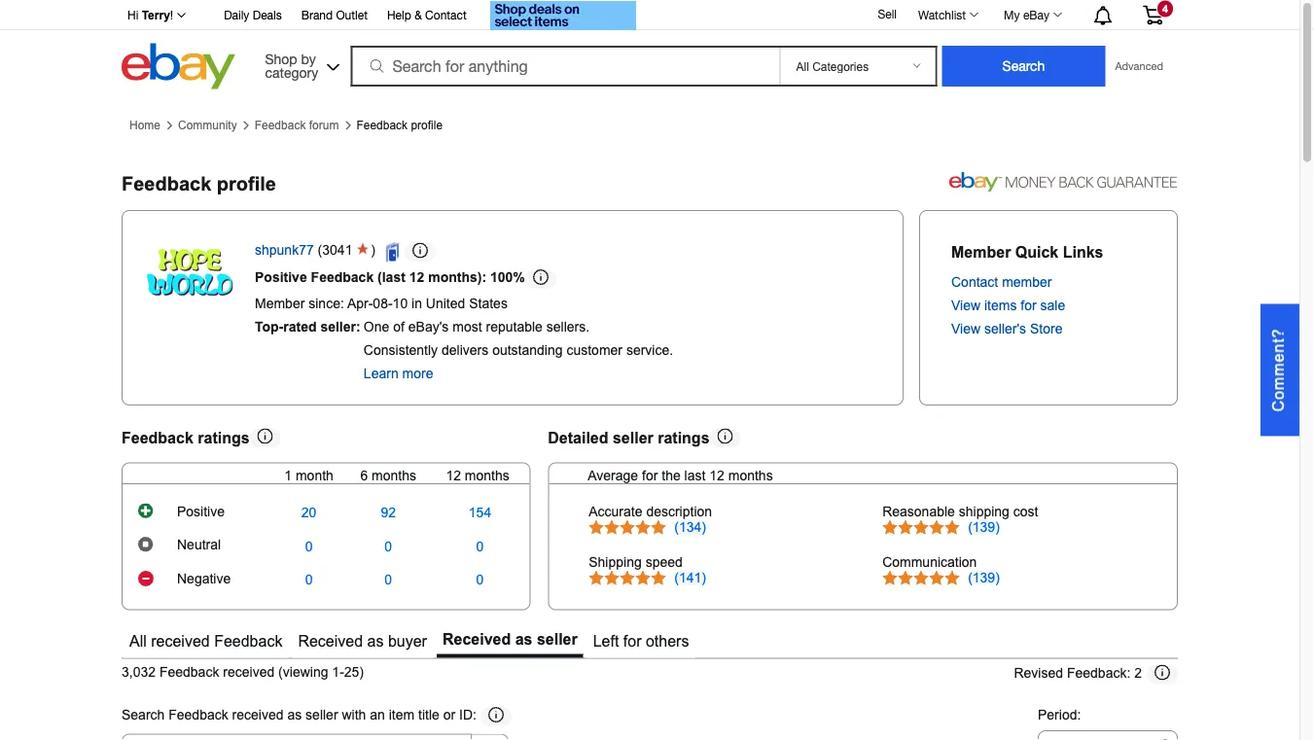 Task type: locate. For each thing, give the bounding box(es) containing it.
positive up neutral
[[177, 504, 225, 520]]

ebay
[[1024, 8, 1050, 21]]

quick
[[1016, 243, 1059, 261]]

received up 1-
[[298, 633, 363, 650]]

feedback profile main content
[[122, 110, 1300, 741]]

my
[[1004, 8, 1021, 21]]

as for buyer
[[367, 633, 384, 650]]

with
[[342, 709, 366, 724]]

shop by category button
[[256, 43, 344, 85]]

1
[[284, 468, 292, 483]]

1 horizontal spatial ratings
[[658, 429, 710, 447]]

0 vertical spatial view
[[952, 298, 981, 313]]

received right all
[[151, 633, 210, 650]]

member
[[952, 243, 1012, 261], [255, 296, 305, 312]]

1 vertical spatial (139) button
[[969, 571, 1000, 586]]

ebay money back guarantee policy image
[[950, 169, 1179, 192]]

forum
[[309, 119, 339, 132]]

for left the
[[642, 468, 658, 483]]

received
[[443, 631, 511, 648], [298, 633, 363, 650]]

12 right last
[[710, 468, 725, 483]]

154
[[469, 506, 492, 521]]

months for 12 months
[[465, 468, 510, 483]]

the
[[662, 468, 681, 483]]

0 vertical spatial received
[[151, 633, 210, 650]]

most
[[453, 320, 482, 335]]

1 view from the top
[[952, 298, 981, 313]]

sellers.
[[547, 320, 590, 335]]

united
[[426, 296, 466, 312]]

an
[[370, 709, 385, 724]]

1-
[[332, 665, 344, 680]]

1 horizontal spatial 12
[[446, 468, 461, 483]]

for down the member
[[1021, 298, 1037, 313]]

customer
[[567, 343, 623, 358]]

contact
[[425, 8, 467, 22], [952, 275, 999, 290]]

for inside button
[[624, 633, 642, 650]]

1 (139) from the top
[[969, 520, 1000, 535]]

1 vertical spatial for
[[642, 468, 658, 483]]

none submit inside "shop by category" banner
[[943, 46, 1106, 87]]

contact inside account navigation
[[425, 8, 467, 22]]

(139) down 139 ratings received on reasonable shipping cost. click to check average rating. element
[[969, 571, 1000, 586]]

top-
[[255, 320, 283, 335]]

1 horizontal spatial member
[[952, 243, 1012, 261]]

feedback profile for feedback profile page for shpunk77 element
[[122, 173, 276, 194]]

seller left with
[[306, 709, 338, 724]]

0 vertical spatial (139)
[[969, 520, 1000, 535]]

0 horizontal spatial ratings
[[198, 429, 250, 447]]

0 horizontal spatial feedback profile
[[122, 173, 276, 194]]

2 horizontal spatial 12
[[710, 468, 725, 483]]

cost
[[1014, 505, 1039, 520]]

contact member view items for sale view seller's store
[[952, 275, 1066, 337]]

shpunk77
[[255, 243, 314, 258]]

2 (139) from the top
[[969, 571, 1000, 586]]

0 horizontal spatial member
[[255, 296, 305, 312]]

1 vertical spatial contact
[[952, 275, 999, 290]]

0 vertical spatial for
[[1021, 298, 1037, 313]]

1 horizontal spatial received
[[443, 631, 511, 648]]

comment?
[[1271, 329, 1288, 412]]

all received feedback button
[[124, 626, 288, 658]]

1 horizontal spatial contact
[[952, 275, 999, 290]]

None submit
[[943, 46, 1106, 87]]

2
[[1135, 666, 1143, 681]]

member for member since: apr-08-10 in united states top-rated seller: one of ebay's most reputable sellers. consistently delivers outstanding customer service. learn more
[[255, 296, 305, 312]]

for for average for the last 12 months
[[642, 468, 658, 483]]

1 months from the left
[[372, 468, 417, 483]]

in
[[412, 296, 422, 312]]

received as seller
[[443, 631, 578, 648]]

member up top-
[[255, 296, 305, 312]]

0 vertical spatial profile
[[411, 119, 443, 132]]

(139) button for communication
[[969, 571, 1000, 586]]

(139) down shipping
[[969, 520, 1000, 535]]

0 vertical spatial member
[[952, 243, 1012, 261]]

2 view from the top
[[952, 322, 981, 337]]

(139) for communication
[[969, 571, 1000, 586]]

(134)
[[675, 520, 707, 535]]

(134) button
[[675, 520, 707, 536]]

12 right 6 months
[[446, 468, 461, 483]]

brand
[[301, 8, 333, 22]]

member inside the member since: apr-08-10 in united states top-rated seller: one of ebay's most reputable sellers. consistently delivers outstanding customer service. learn more
[[255, 296, 305, 312]]

months up '154' on the bottom left of the page
[[465, 468, 510, 483]]

1 vertical spatial member
[[255, 296, 305, 312]]

as left left
[[515, 631, 533, 648]]

speed
[[646, 555, 683, 570]]

positive
[[255, 270, 307, 285], [177, 504, 225, 520]]

member for member quick links
[[952, 243, 1012, 261]]

seller left left
[[537, 631, 578, 648]]

1 horizontal spatial positive
[[255, 270, 307, 285]]

shop by category banner
[[117, 0, 1179, 94]]

shipping
[[959, 505, 1010, 520]]

1 vertical spatial profile
[[217, 173, 276, 194]]

advanced
[[1116, 60, 1164, 73]]

2 months from the left
[[465, 468, 510, 483]]

received up e.g. vintage 1970's gibson guitars 'text box'
[[232, 709, 284, 724]]

92 button
[[381, 506, 396, 521]]

last
[[685, 468, 706, 483]]

search feedback received as seller with an item title or id:
[[122, 709, 477, 724]]

1 horizontal spatial feedback profile
[[357, 119, 443, 132]]

period:
[[1038, 708, 1082, 723]]

positive down shpunk77 link
[[255, 270, 307, 285]]

seller up the average at the bottom of the page
[[613, 429, 654, 447]]

1 horizontal spatial profile
[[411, 119, 443, 132]]

accurate
[[589, 505, 643, 520]]

3041
[[322, 243, 353, 258]]

0 button
[[305, 539, 313, 555], [385, 539, 392, 555], [476, 539, 484, 555], [305, 573, 313, 588], [385, 573, 392, 588], [476, 573, 484, 588]]

1 (139) button from the top
[[969, 520, 1000, 536]]

feedback profile page for shpunk77 element
[[122, 173, 276, 194]]

get an extra 15% off image
[[490, 1, 636, 30]]

0 vertical spatial (139) button
[[969, 520, 1000, 536]]

0 horizontal spatial received
[[298, 633, 363, 650]]

0 horizontal spatial profile
[[217, 173, 276, 194]]

feedback ratings
[[122, 429, 250, 447]]

0 horizontal spatial months
[[372, 468, 417, 483]]

daily deals
[[224, 8, 282, 22]]

2 horizontal spatial months
[[729, 468, 773, 483]]

feedback profile down the community link
[[122, 173, 276, 194]]

0 vertical spatial seller
[[613, 429, 654, 447]]

1 vertical spatial received
[[223, 665, 275, 680]]

for right left
[[624, 633, 642, 650]]

12 right (last
[[409, 270, 425, 285]]

account navigation
[[117, 0, 1179, 33]]

1 vertical spatial seller
[[537, 631, 578, 648]]

(139) button down 139 ratings received on reasonable shipping cost. click to check average rating. element
[[969, 571, 1000, 586]]

since:
[[309, 296, 344, 312]]

brand outlet link
[[301, 5, 368, 27]]

reasonable
[[883, 505, 956, 520]]

1 horizontal spatial seller
[[537, 631, 578, 648]]

as left buyer in the bottom of the page
[[367, 633, 384, 650]]

contact up items
[[952, 275, 999, 290]]

months for 6 months
[[372, 468, 417, 483]]

2 horizontal spatial seller
[[613, 429, 654, 447]]

consistently
[[364, 343, 438, 358]]

profile
[[411, 119, 443, 132], [217, 173, 276, 194]]

e.g. Vintage 1970's Gibson Guitars text field
[[122, 735, 472, 741]]

6
[[361, 468, 368, 483]]

of
[[393, 320, 405, 335]]

feedback
[[255, 119, 306, 132], [357, 119, 408, 132], [122, 173, 211, 194], [311, 270, 374, 285], [122, 429, 193, 447], [214, 633, 283, 650], [160, 665, 219, 680], [169, 709, 228, 724]]

as up e.g. vintage 1970's gibson guitars 'text box'
[[288, 709, 302, 724]]

feedback profile right forum
[[357, 119, 443, 132]]

0 horizontal spatial contact
[[425, 8, 467, 22]]

1 horizontal spatial for
[[642, 468, 658, 483]]

description
[[647, 505, 713, 520]]

shipping speed
[[589, 555, 683, 570]]

0 vertical spatial contact
[[425, 8, 467, 22]]

received for 3,032
[[223, 665, 275, 680]]

more
[[402, 367, 434, 382]]

(139) button down shipping
[[969, 520, 1000, 536]]

2 horizontal spatial as
[[515, 631, 533, 648]]

received
[[151, 633, 210, 650], [223, 665, 275, 680], [232, 709, 284, 724]]

(139)
[[969, 520, 1000, 535], [969, 571, 1000, 586]]

sell
[[878, 7, 897, 21]]

6 months
[[361, 468, 417, 483]]

2 (139) button from the top
[[969, 571, 1000, 586]]

1 vertical spatial view
[[952, 322, 981, 337]]

(last
[[378, 270, 406, 285]]

learn more link
[[364, 367, 434, 382]]

community link
[[178, 119, 237, 132]]

2 vertical spatial seller
[[306, 709, 338, 724]]

1 vertical spatial feedback profile
[[122, 173, 276, 194]]

1 horizontal spatial months
[[465, 468, 510, 483]]

0 vertical spatial feedback profile
[[357, 119, 443, 132]]

0 horizontal spatial for
[[624, 633, 642, 650]]

2 vertical spatial received
[[232, 709, 284, 724]]

sell link
[[870, 7, 906, 21]]

feedback inside button
[[214, 633, 283, 650]]

for
[[1021, 298, 1037, 313], [642, 468, 658, 483], [624, 633, 642, 650]]

1 vertical spatial positive
[[177, 504, 225, 520]]

outlet
[[336, 8, 368, 22]]

months right last
[[729, 468, 773, 483]]

1 vertical spatial (139)
[[969, 571, 1000, 586]]

reasonable shipping cost
[[883, 505, 1039, 520]]

member up contact member link
[[952, 243, 1012, 261]]

0 vertical spatial positive
[[255, 270, 307, 285]]

0 horizontal spatial seller
[[306, 709, 338, 724]]

hi
[[127, 9, 139, 22]]

2 vertical spatial for
[[624, 633, 642, 650]]

view left seller's
[[952, 322, 981, 337]]

received right buyer in the bottom of the page
[[443, 631, 511, 648]]

view left items
[[952, 298, 981, 313]]

139 ratings received on reasonable shipping cost. click to check average rating. element
[[969, 520, 1000, 535]]

1 horizontal spatial as
[[367, 633, 384, 650]]

feedback score is 3041 element
[[322, 243, 353, 262]]

10
[[393, 296, 408, 312]]

months
[[372, 468, 417, 483], [465, 468, 510, 483], [729, 468, 773, 483]]

contact right &
[[425, 8, 467, 22]]

1 ratings from the left
[[198, 429, 250, 447]]

(141) button
[[675, 571, 707, 586]]

2 horizontal spatial for
[[1021, 298, 1037, 313]]

received down all received feedback button
[[223, 665, 275, 680]]

0 horizontal spatial positive
[[177, 504, 225, 520]]

months right "6"
[[372, 468, 417, 483]]



Task type: describe. For each thing, give the bounding box(es) containing it.
my ebay link
[[994, 3, 1072, 26]]

by
[[301, 51, 316, 67]]

detailed seller ratings
[[548, 429, 710, 447]]

all received feedback
[[129, 633, 283, 650]]

0 horizontal spatial 12
[[409, 270, 425, 285]]

accurate description
[[589, 505, 713, 520]]

left for others button
[[588, 626, 695, 658]]

154 button
[[469, 506, 492, 521]]

left
[[593, 633, 619, 650]]

sale
[[1041, 298, 1066, 313]]

help & contact link
[[387, 5, 467, 27]]

shpunk77 ( 3041
[[255, 243, 353, 258]]

139 ratings received on communication. click to check average rating. element
[[969, 571, 1000, 586]]

category
[[265, 64, 318, 80]]

profile for feedback profile link
[[411, 119, 443, 132]]

or
[[444, 709, 456, 724]]

outstanding
[[493, 343, 563, 358]]

select the feedback time period you want to see element
[[1038, 708, 1082, 723]]

shipping
[[589, 555, 642, 570]]

contact inside 'contact member view items for sale view seller's store'
[[952, 275, 999, 290]]

positive for positive feedback (last 12 months): 100%
[[255, 270, 307, 285]]

08-
[[373, 296, 393, 312]]

seller inside button
[[537, 631, 578, 648]]

terry
[[142, 9, 170, 22]]

Search for anything text field
[[354, 48, 776, 85]]

learn
[[364, 367, 399, 382]]

received as seller button
[[437, 626, 584, 658]]

ebay's
[[409, 320, 449, 335]]

deals
[[253, 8, 282, 22]]

134 ratings received on accurate description. click to check average rating. element
[[675, 520, 707, 535]]

12 months
[[446, 468, 510, 483]]

as for seller
[[515, 631, 533, 648]]

left for others
[[593, 633, 689, 650]]

for for left for others
[[624, 633, 642, 650]]

daily
[[224, 8, 250, 22]]

member since: apr-08-10 in united states top-rated seller: one of ebay's most reputable sellers. consistently delivers outstanding customer service. learn more
[[255, 296, 674, 382]]

received as buyer button
[[292, 626, 433, 658]]

received for search
[[232, 709, 284, 724]]

one
[[364, 320, 390, 335]]

25)
[[344, 665, 364, 680]]

feedback forum link
[[255, 119, 339, 132]]

revised feedback: 2
[[1015, 666, 1143, 681]]

20 button
[[301, 506, 317, 521]]

!
[[170, 9, 173, 22]]

search
[[122, 709, 165, 724]]

(viewing
[[278, 665, 328, 680]]

comment? link
[[1261, 304, 1300, 436]]

shpunk77 link
[[255, 243, 314, 262]]

advanced link
[[1106, 47, 1174, 86]]

buyer
[[388, 633, 427, 650]]

100%
[[490, 270, 525, 285]]

click to go to shpunk77 ebay store image
[[386, 243, 405, 262]]

feedback profile link
[[357, 119, 443, 132]]

0 horizontal spatial as
[[288, 709, 302, 724]]

title
[[419, 709, 440, 724]]

average for the last 12 months
[[588, 468, 773, 483]]

for inside 'contact member view items for sale view seller's store'
[[1021, 298, 1037, 313]]

revised
[[1015, 666, 1064, 681]]

detailed
[[548, 429, 609, 447]]

positive for positive
[[177, 504, 225, 520]]

positive feedback (last 12 months): 100%
[[255, 270, 525, 285]]

daily deals link
[[224, 5, 282, 27]]

communication
[[883, 555, 978, 570]]

received inside button
[[151, 633, 210, 650]]

view seller's store link
[[952, 322, 1063, 337]]

profile for feedback profile page for shpunk77 element
[[217, 173, 276, 194]]

92
[[381, 506, 396, 521]]

neutral
[[177, 538, 221, 553]]

received for received as seller
[[443, 631, 511, 648]]

item
[[389, 709, 415, 724]]

shop by category
[[265, 51, 318, 80]]

received for received as buyer
[[298, 633, 363, 650]]

links
[[1063, 243, 1104, 261]]

4
[[1163, 2, 1169, 14]]

brand outlet
[[301, 8, 368, 22]]

apr-
[[347, 296, 373, 312]]

(
[[318, 243, 322, 258]]

(139) for reasonable shipping cost
[[969, 520, 1000, 535]]

home
[[129, 119, 161, 132]]

help & contact
[[387, 8, 467, 22]]

hi terry !
[[127, 9, 173, 22]]

feedback profile for feedback profile link
[[357, 119, 443, 132]]

2 ratings from the left
[[658, 429, 710, 447]]

rated
[[283, 320, 317, 335]]

home link
[[129, 119, 161, 132]]

141 ratings received on shipping speed. click to check average rating. element
[[675, 571, 707, 586]]

20
[[301, 506, 317, 521]]

(141)
[[675, 571, 707, 586]]

items
[[985, 298, 1017, 313]]

community
[[178, 119, 237, 132]]

user profile for shpunk77 image
[[142, 244, 239, 299]]

3 months from the left
[[729, 468, 773, 483]]

shop
[[265, 51, 297, 67]]

1 month
[[284, 468, 334, 483]]

(139) button for reasonable shipping cost
[[969, 520, 1000, 536]]

3,032 feedback received (viewing 1-25)
[[122, 665, 364, 680]]

member quick links
[[952, 243, 1104, 261]]

my ebay
[[1004, 8, 1050, 21]]



Task type: vqa. For each thing, say whether or not it's contained in the screenshot.


